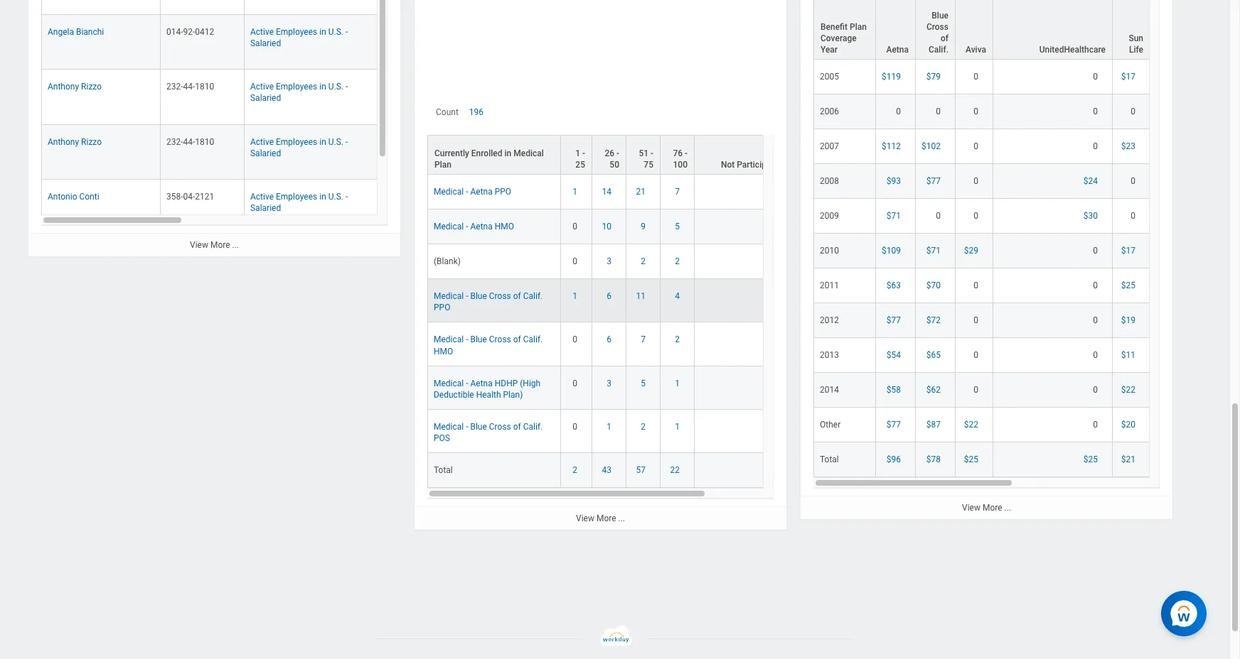 Task type: vqa. For each thing, say whether or not it's contained in the screenshot.
the middle $77
yes



Task type: locate. For each thing, give the bounding box(es) containing it.
2 active employees in u.s. - salaried link from the top
[[250, 63, 348, 87]]

6 for 11
[[607, 221, 612, 231]]

2 vertical spatial $77
[[887, 420, 901, 430]]

view more ... for view more ... link within the global monthly benefit provider premiums trend element
[[962, 504, 1011, 514]]

total down other
[[820, 455, 839, 465]]

blue inside medical - blue cross of calif. ppo
[[470, 221, 487, 231]]

1 horizontal spatial at
[[560, 617, 566, 625]]

medical for medical - aetna hdhp (high deductible health plan)
[[434, 308, 464, 318]]

ppo down (blank)
[[434, 232, 450, 242]]

blue for medical - blue cross of calif. pos
[[470, 351, 487, 361]]

3 medical from the top
[[434, 221, 464, 231]]

2 2023 from the left
[[797, 617, 813, 625]]

2 horizontal spatial view
[[962, 504, 981, 514]]

cross inside popup button
[[926, 22, 949, 32]]

november down implementation
[[501, 617, 533, 625]]

sun life column header
[[1113, 0, 1151, 61]]

active employees in u.s. - salaried
[[250, 11, 348, 32], [250, 66, 348, 87], [250, 121, 348, 142]]

row
[[41, 0, 835, 54], [813, 0, 1240, 61], [41, 54, 835, 109], [813, 60, 1240, 95], [427, 64, 831, 104], [813, 95, 1240, 130], [41, 109, 835, 164], [813, 130, 1240, 164], [427, 139, 831, 174], [813, 164, 1240, 199], [427, 174, 831, 209], [813, 199, 1240, 234], [427, 209, 831, 252], [813, 234, 1240, 269], [427, 252, 831, 296], [813, 269, 1240, 304], [813, 304, 1240, 339], [813, 339, 1240, 374], [813, 374, 1240, 408], [813, 408, 1240, 443], [813, 443, 1240, 478]]

3 salaried from the top
[[250, 132, 281, 142]]

9 button
[[641, 150, 648, 162]]

(los
[[637, 617, 651, 625], [617, 631, 631, 639]]

6 button left 11
[[607, 220, 614, 231]]

1 vertical spatial active employees in u.s. - salaried link
[[250, 63, 348, 87]]

2 vertical spatial active employees in u.s. - salaried
[[250, 121, 348, 142]]

total element inside global monthly benefit provider premiums trend element
[[820, 452, 839, 465]]

medical
[[434, 116, 464, 126], [434, 151, 464, 161], [434, 221, 464, 231], [434, 264, 464, 274], [434, 308, 464, 318], [434, 351, 464, 361]]

0 vertical spatial $71 button
[[887, 211, 903, 222]]

aetna inside medical - aetna hdhp (high deductible health plan)
[[470, 308, 493, 318]]

hdhp
[[495, 308, 518, 318]]

$11 button
[[1121, 350, 1138, 361]]

1 vertical spatial active
[[250, 66, 274, 76]]

2023 right 3,
[[542, 617, 558, 625]]

1 horizontal spatial total
[[820, 455, 839, 465]]

(los down for
[[617, 631, 631, 639]]

1 vertical spatial $17
[[1121, 246, 1136, 256]]

sun
[[1129, 34, 1143, 44]]

5 medical from the top
[[434, 308, 464, 318]]

pacific down the pm on the bottom left of page
[[576, 631, 597, 639]]

$22 down $11 'button'
[[1121, 386, 1136, 396]]

- inside medical - blue cross of calif. ppo
[[466, 221, 468, 231]]

1 2023 from the left
[[542, 617, 558, 625]]

view
[[190, 169, 208, 179], [576, 443, 594, 453], [962, 504, 981, 514]]

1 active employees in u.s. - salaried link from the top
[[250, 8, 348, 32]]

view more ... inside employees enrolled in fsa element
[[190, 169, 239, 179]]

blue inside medical - blue cross of calif. pos
[[470, 351, 487, 361]]

1 232- from the top
[[166, 11, 183, 21]]

1 vertical spatial employees
[[276, 66, 317, 76]]

medical - blue cross of calif. ppo link
[[434, 218, 543, 242]]

1 u.s. from the top
[[328, 11, 343, 21]]

2 vertical spatial view more ... link
[[801, 497, 1173, 520]]

total down pos
[[434, 395, 453, 405]]

view more ... link inside global monthly benefit provider premiums trend element
[[801, 497, 1173, 520]]

0 horizontal spatial view more ... link
[[28, 162, 400, 186]]

6 right the 0 cell
[[607, 264, 612, 274]]

1 44- from the top
[[183, 11, 195, 21]]

of for medical - blue cross of calif. pos
[[513, 351, 521, 361]]

aetna up the health
[[470, 308, 493, 318]]

$79
[[926, 72, 941, 82]]

blue inside medical - blue cross of calif. hmo
[[470, 264, 487, 274]]

0 vertical spatial angeles)
[[652, 617, 680, 625]]

2 232- from the top
[[166, 66, 183, 76]]

row containing medical - aetna hmo
[[427, 139, 831, 174]]

2 44- from the top
[[183, 66, 195, 76]]

employees for 2nd anthony rizzo link from the bottom's active employees in u.s. - salaried link
[[276, 11, 317, 21]]

0 horizontal spatial total element
[[434, 392, 453, 405]]

$19 button
[[1121, 315, 1138, 327]]

2 column header from the left
[[561, 64, 592, 104]]

1 vertical spatial $22
[[964, 420, 978, 430]]

$17 down life
[[1121, 72, 1136, 82]]

view for view more ... link within the global monthly benefit provider premiums trend element
[[962, 504, 981, 514]]

$71 down '$93' button
[[887, 211, 901, 221]]

0 vertical spatial 44-
[[183, 11, 195, 21]]

at down will
[[560, 617, 566, 625]]

blue left aviva popup button
[[932, 11, 949, 21]]

$17 button
[[1121, 71, 1138, 83], [1121, 246, 1138, 257]]

1 vertical spatial ...
[[618, 443, 625, 453]]

view for view more ... link associated with employees enrolled in fsa element in the top of the page
[[190, 169, 208, 179]]

5 column header from the left
[[661, 64, 695, 104]]

10 button
[[602, 150, 614, 162]]

aetna up '$119' button
[[886, 45, 909, 55]]

salaried for active employees in u.s. - salaried link for first anthony rizzo link from the bottom of the employees enrolled in fsa element in the top of the page
[[250, 77, 281, 87]]

2 active from the top
[[250, 66, 274, 76]]

medical - aetna ppo row
[[427, 104, 831, 139]]

of inside medical - blue cross of calif. pos
[[513, 351, 521, 361]]

hmo down the medical - aetna ppo
[[495, 151, 514, 161]]

tenant
[[541, 603, 561, 611]]

$25 button right $78 button
[[964, 455, 981, 466]]

0 inside cell
[[573, 264, 577, 274]]

2 button for 7
[[675, 263, 682, 275]]

2006
[[820, 107, 839, 117]]

total for total 'element' in wellness program participation and scores element
[[434, 395, 453, 405]]

view more ... link down 2121
[[28, 162, 400, 186]]

1 horizontal spatial time
[[619, 617, 635, 625]]

1 employees from the top
[[276, 11, 317, 21]]

0
[[974, 72, 978, 82], [1093, 72, 1098, 82], [896, 107, 901, 117], [936, 107, 941, 117], [974, 107, 978, 117], [1093, 107, 1098, 117], [1131, 107, 1136, 117], [974, 142, 978, 152], [1093, 142, 1098, 152], [573, 151, 577, 161], [974, 177, 978, 186], [1131, 177, 1136, 186], [573, 186, 577, 196], [936, 211, 941, 221], [974, 211, 978, 221], [1131, 211, 1136, 221], [1093, 246, 1098, 256], [573, 264, 577, 274], [974, 281, 978, 291], [1093, 281, 1098, 291], [974, 316, 978, 326], [1093, 316, 1098, 326], [974, 351, 978, 361], [1093, 351, 1098, 361], [974, 386, 978, 396], [1093, 386, 1098, 396], [1093, 420, 1098, 430]]

0 vertical spatial total
[[434, 395, 453, 405]]

0 horizontal spatial time
[[599, 631, 615, 639]]

1 horizontal spatial 6:00
[[568, 617, 582, 625]]

4,
[[789, 617, 795, 625]]

cross inside medical - blue cross of calif. hmo
[[489, 264, 511, 274]]

$62 button
[[926, 385, 943, 396]]

total row
[[427, 382, 831, 417]]

(high
[[520, 308, 541, 318]]

2 active employees in u.s. - salaried from the top
[[250, 66, 348, 87]]

employees for active employees in u.s. - salaried link associated with antonio conti link
[[276, 121, 317, 131]]

view inside employees enrolled in fsa element
[[190, 169, 208, 179]]

2 horizontal spatial ...
[[1004, 504, 1011, 514]]

0 horizontal spatial ppo
[[434, 232, 450, 242]]

blue cross of calif.
[[926, 11, 949, 55]]

$29 button
[[964, 246, 981, 257]]

will
[[563, 603, 573, 611]]

0 horizontal spatial 2023
[[542, 617, 558, 625]]

0 vertical spatial $71
[[887, 211, 901, 221]]

calif.
[[929, 45, 949, 55], [523, 221, 543, 231], [523, 264, 543, 274], [523, 351, 543, 361]]

not participating image inside medical - blue cross of calif. pos row
[[700, 350, 786, 362]]

$25 left $21
[[1084, 455, 1098, 465]]

3 employees from the top
[[276, 121, 317, 131]]

cross down the health
[[489, 351, 511, 361]]

row containing 2006
[[813, 95, 1240, 130]]

hmo up deductible
[[434, 276, 453, 285]]

view inside wellness program participation and scores element
[[576, 443, 594, 453]]

0 vertical spatial active employees in u.s. - salaried link
[[250, 8, 348, 32]]

0 vertical spatial $17
[[1121, 72, 1136, 82]]

6 not participating image from the top
[[700, 350, 786, 362]]

2 $17 from the top
[[1121, 246, 1136, 256]]

1 vertical spatial anthony rizzo
[[48, 66, 102, 76]]

04-
[[183, 121, 195, 131]]

medical up medical - aetna hmo link
[[434, 116, 464, 126]]

6:00 left the pm on the bottom left of page
[[568, 617, 582, 625]]

view for view more ... link for wellness program participation and scores element
[[576, 443, 594, 453]]

not participating image
[[700, 150, 786, 162], [700, 185, 786, 197], [700, 220, 786, 231], [700, 263, 786, 275], [700, 307, 786, 318], [700, 350, 786, 362], [700, 394, 786, 405]]

1 horizontal spatial more
[[597, 443, 616, 453]]

medical up (blank) element on the left top of the page
[[434, 151, 464, 161]]

... inside employees enrolled in fsa element
[[232, 169, 239, 179]]

$71 button down '$93' button
[[887, 211, 903, 222]]

other element
[[820, 418, 841, 430]]

1 vertical spatial anthony rizzo link
[[48, 63, 102, 76]]

$77 down the $102 button
[[926, 177, 941, 186]]

$71 up $70
[[926, 246, 941, 256]]

0 vertical spatial 232-
[[166, 11, 183, 21]]

view more ... link for employees enrolled in fsa element in the top of the page
[[28, 162, 400, 186]]

$77 down $58 button
[[887, 420, 901, 430]]

medical up deductible
[[434, 308, 464, 318]]

2 employees from the top
[[276, 66, 317, 76]]

antonio conti
[[48, 121, 99, 131]]

$77 button for $87
[[887, 420, 903, 431]]

0 vertical spatial view more ...
[[190, 169, 239, 179]]

0 vertical spatial anthony rizzo
[[48, 11, 102, 21]]

1 anthony rizzo from the top
[[48, 11, 102, 21]]

2 medical from the top
[[434, 151, 464, 161]]

anthony rizzo link
[[48, 8, 102, 21], [48, 63, 102, 76]]

1 horizontal spatial $71 button
[[926, 246, 943, 257]]

$17 for 0
[[1121, 72, 1136, 82]]

2 vertical spatial more
[[983, 504, 1002, 514]]

aetna up medical - aetna hmo link
[[470, 116, 493, 126]]

- for medical - blue cross of calif. pos
[[466, 351, 468, 361]]

2 button right 7 button
[[675, 263, 682, 275]]

of down plan)
[[513, 351, 521, 361]]

of
[[941, 34, 949, 44], [513, 221, 521, 231], [513, 264, 521, 274], [513, 351, 521, 361], [672, 603, 678, 611]]

2 in from the top
[[319, 66, 326, 76]]

blue for medical - blue cross of calif. hmo
[[470, 264, 487, 274]]

view more ... link down total row
[[415, 436, 786, 459]]

- inside medical - blue cross of calif. pos
[[466, 351, 468, 361]]

medical inside medical - blue cross of calif. pos
[[434, 351, 464, 361]]

row containing 2007
[[813, 130, 1240, 164]]

2 down 5 button
[[675, 186, 680, 196]]

aetna
[[886, 45, 909, 55], [470, 116, 493, 126], [470, 151, 493, 161], [470, 308, 493, 318]]

(gmt- down 12
[[662, 631, 681, 639]]

0 horizontal spatial $22 button
[[964, 420, 981, 431]]

2007 element
[[820, 139, 839, 152]]

$93
[[887, 177, 901, 186]]

row containing other
[[813, 408, 1240, 443]]

0 vertical spatial 6
[[607, 221, 612, 231]]

total element
[[434, 392, 453, 405], [820, 452, 839, 465]]

2 button up 4 at the right top of page
[[675, 185, 682, 197]]

of for medical - blue cross of calif. hmo
[[513, 264, 521, 274]]

$109 button
[[882, 246, 903, 257]]

$54
[[887, 351, 901, 361]]

0 vertical spatial view more ... link
[[28, 162, 400, 186]]

1 vertical spatial 232-
[[166, 66, 183, 76]]

1 horizontal spatial $22
[[1121, 386, 1136, 396]]

of up medical - blue cross of calif. hmo "link"
[[513, 221, 521, 231]]

row containing 2005
[[813, 60, 1240, 95]]

aetna inside "link"
[[470, 116, 493, 126]]

6 left 11
[[607, 221, 612, 231]]

$17 button down life
[[1121, 71, 1138, 83]]

1 vertical spatial hmo
[[434, 276, 453, 285]]

wellness program participation and scores element
[[415, 0, 831, 459]]

$96
[[887, 455, 901, 465]]

view inside global monthly benefit provider premiums trend element
[[962, 504, 981, 514]]

0 vertical spatial total element
[[434, 392, 453, 405]]

1 anthony rizzo link from the top
[[48, 8, 102, 21]]

cell
[[561, 104, 592, 139], [592, 104, 626, 139], [626, 104, 661, 139], [661, 104, 695, 139], [695, 104, 793, 139], [561, 296, 592, 339], [592, 296, 626, 339], [626, 296, 661, 339], [661, 296, 695, 339], [561, 339, 592, 382], [592, 339, 626, 382], [626, 339, 661, 382], [661, 339, 695, 382], [561, 382, 592, 417], [592, 382, 626, 417], [626, 382, 661, 417], [661, 382, 695, 417]]

0 vertical spatial active employees in u.s. - salaried
[[250, 11, 348, 32]]

ppo inside medical - blue cross of calif. ppo
[[434, 232, 450, 242]]

2 232-44-1810 from the top
[[166, 66, 214, 76]]

cross for medical - blue cross of calif. pos
[[489, 351, 511, 361]]

1 vertical spatial u.s.
[[328, 66, 343, 76]]

3 u.s. from the top
[[328, 121, 343, 131]]

salaried inside row
[[250, 132, 281, 142]]

2 vertical spatial salaried
[[250, 132, 281, 142]]

$22 button up $20
[[1121, 385, 1138, 396]]

1 vertical spatial $71
[[926, 246, 941, 256]]

1 horizontal spatial total element
[[820, 452, 839, 465]]

0 vertical spatial anthony rizzo link
[[48, 8, 102, 21]]

1 $17 button from the top
[[1121, 71, 1138, 83]]

2 vertical spatial active
[[250, 121, 274, 131]]

aetna for hdhp
[[470, 308, 493, 318]]

time down for
[[619, 617, 635, 625]]

hmo inside medical - blue cross of calif. hmo
[[434, 276, 453, 285]]

1 horizontal spatial $71
[[926, 246, 941, 256]]

0 horizontal spatial view more ...
[[190, 169, 239, 179]]

1 horizontal spatial view more ...
[[576, 443, 625, 453]]

6 button for 7
[[607, 263, 614, 275]]

not participating image inside total row
[[700, 394, 786, 405]]

- for medical - aetna hmo
[[466, 151, 468, 161]]

6 button left 7
[[607, 263, 614, 275]]

more for view more ... link for wellness program participation and scores element
[[597, 443, 616, 453]]

1 vertical spatial more
[[597, 443, 616, 453]]

of inside system status: your implementation tenant will be unavailable for a maximum of 12 hours during the next weekly service update; starting on friday, november 3, 2023 at 6:00 pm pacific time (los angeles) (gmt-7) until saturday, november 4, 2023 at 6:00 am pacific time (los angeles) (gmt-7).
[[672, 603, 678, 611]]

4 button
[[675, 220, 682, 231]]

1 vertical spatial view
[[576, 443, 594, 453]]

$22 right $87 button
[[964, 420, 978, 430]]

$77 button down the $102 button
[[926, 176, 943, 187]]

pm
[[583, 617, 594, 625]]

(los down maximum
[[637, 617, 651, 625]]

0 horizontal spatial 6:00
[[548, 631, 562, 639]]

$17 button up '$19'
[[1121, 246, 1138, 257]]

2 u.s. from the top
[[328, 66, 343, 76]]

2 for 7
[[675, 264, 680, 274]]

0 horizontal spatial hmo
[[434, 276, 453, 285]]

1 salaried from the top
[[250, 22, 281, 32]]

$25 right $78 button
[[964, 455, 978, 465]]

at down 3,
[[540, 631, 546, 639]]

1 vertical spatial in
[[319, 66, 326, 76]]

rizzo
[[81, 11, 102, 21], [81, 66, 102, 76]]

benefit
[[821, 22, 848, 32]]

row containing 2009
[[813, 199, 1240, 234]]

anthony
[[48, 11, 79, 21], [48, 66, 79, 76]]

calif. up $79 button
[[929, 45, 949, 55]]

1 vertical spatial 1810
[[195, 66, 214, 76]]

1 vertical spatial 232-44-1810
[[166, 66, 214, 76]]

2 $17 button from the top
[[1121, 246, 1138, 257]]

0 vertical spatial $77
[[926, 177, 941, 186]]

unitedhealthcare button
[[993, 0, 1112, 59]]

column header
[[427, 64, 561, 104], [561, 64, 592, 104], [592, 64, 626, 104], [626, 64, 661, 104], [661, 64, 695, 104]]

$25 button up '$19'
[[1121, 280, 1138, 292]]

-
[[346, 11, 348, 21], [346, 66, 348, 76], [466, 116, 468, 126], [346, 121, 348, 131], [466, 151, 468, 161], [466, 221, 468, 231], [466, 264, 468, 274], [466, 308, 468, 318], [466, 351, 468, 361]]

0 vertical spatial $22
[[1121, 386, 1136, 396]]

calif. for medical - blue cross of calif. pos
[[523, 351, 543, 361]]

1 6 from the top
[[607, 221, 612, 231]]

1 vertical spatial 6
[[607, 264, 612, 274]]

2 vertical spatial $77 button
[[887, 420, 903, 431]]

of left aviva popup button
[[941, 34, 949, 44]]

of up hdhp
[[513, 264, 521, 274]]

medical - aetna hdhp (high deductible health plan)
[[434, 308, 541, 329]]

salaried for 2nd anthony rizzo link from the bottom's active employees in u.s. - salaried link
[[250, 22, 281, 32]]

2009
[[820, 211, 839, 221]]

blue down the health
[[470, 351, 487, 361]]

calif. inside medical - blue cross of calif. hmo
[[523, 264, 543, 274]]

calif. inside medical - blue cross of calif. pos
[[523, 351, 543, 361]]

not participating image for medical - blue cross of calif. ppo
[[700, 220, 786, 231]]

your
[[473, 603, 487, 611]]

total inside wellness program participation and scores element
[[434, 395, 453, 405]]

1 horizontal spatial view
[[576, 443, 594, 453]]

0 horizontal spatial (gmt-
[[662, 631, 681, 639]]

medical down medical - blue cross of calif. ppo
[[434, 264, 464, 274]]

$77 button
[[926, 176, 943, 187], [887, 315, 903, 327], [887, 420, 903, 431]]

2
[[641, 186, 646, 196], [675, 186, 680, 196], [675, 264, 680, 274]]

1 november from the left
[[501, 617, 533, 625]]

0 horizontal spatial november
[[501, 617, 533, 625]]

cross inside medical - blue cross of calif. pos
[[489, 351, 511, 361]]

life
[[1129, 45, 1143, 55]]

1 vertical spatial at
[[540, 631, 546, 639]]

angeles)
[[652, 617, 680, 625], [633, 631, 661, 639]]

1 vertical spatial time
[[599, 631, 615, 639]]

more inside employees enrolled in fsa element
[[210, 169, 230, 179]]

$112 button
[[882, 141, 903, 152]]

conti
[[79, 121, 99, 131]]

$22
[[1121, 386, 1136, 396], [964, 420, 978, 430]]

medical inside medical - aetna hdhp (high deductible health plan)
[[434, 308, 464, 318]]

1 vertical spatial (gmt-
[[662, 631, 681, 639]]

- inside medical - aetna hdhp (high deductible health plan)
[[466, 308, 468, 318]]

3 active employees in u.s. - salaried link from the top
[[250, 118, 348, 142]]

1 horizontal spatial 2023
[[797, 617, 813, 625]]

active
[[250, 11, 274, 21], [250, 66, 274, 76], [250, 121, 274, 131]]

2 horizontal spatial view more ...
[[962, 504, 1011, 514]]

view more ... inside wellness program participation and scores element
[[576, 443, 625, 453]]

not participating image for medical - aetna hmo
[[700, 150, 786, 162]]

not participating image inside the medical - aetna hdhp (high deductible health plan) row
[[700, 307, 786, 318]]

medical down (blank)
[[434, 221, 464, 231]]

0 horizontal spatial total
[[434, 395, 453, 405]]

$25 button left $21
[[1084, 455, 1100, 466]]

calif. left 1
[[523, 221, 543, 231]]

1 vertical spatial rizzo
[[81, 66, 102, 76]]

cross down medical - blue cross of calif. ppo
[[489, 264, 511, 274]]

1 horizontal spatial ...
[[618, 443, 625, 453]]

blue for medical - blue cross of calif. ppo
[[470, 221, 487, 231]]

salaried for active employees in u.s. - salaried link associated with antonio conti link
[[250, 132, 281, 142]]

$77 down $63 button
[[887, 316, 901, 326]]

6 medical from the top
[[434, 351, 464, 361]]

2 6 button from the top
[[607, 263, 614, 275]]

2 anthony from the top
[[48, 66, 79, 76]]

0 horizontal spatial ...
[[232, 169, 239, 179]]

row containing medical - blue cross of calif. hmo
[[427, 252, 831, 296]]

4 medical from the top
[[434, 264, 464, 274]]

benefit plan coverage year column header
[[813, 0, 876, 61]]

1 vertical spatial total element
[[820, 452, 839, 465]]

7 not participating image from the top
[[700, 394, 786, 405]]

$25 up '$19'
[[1121, 281, 1136, 291]]

2 salaried from the top
[[250, 77, 281, 87]]

1 $17 from the top
[[1121, 72, 1136, 82]]

$102 button
[[922, 141, 943, 152]]

$17 button for 0
[[1121, 71, 1138, 83]]

time down unavailable
[[599, 631, 615, 639]]

ppo up medical - aetna hmo link
[[495, 116, 511, 126]]

2014
[[820, 386, 839, 396]]

total element down pos
[[434, 392, 453, 405]]

row containing 2012
[[813, 304, 1240, 339]]

2 right 7 button
[[675, 264, 680, 274]]

maximum
[[638, 603, 670, 611]]

total element for row containing total
[[820, 452, 839, 465]]

- for medical - blue cross of calif. hmo
[[466, 264, 468, 274]]

calif. down (high
[[523, 351, 543, 361]]

2 vertical spatial employees
[[276, 121, 317, 131]]

1 vertical spatial $77
[[887, 316, 901, 326]]

medical inside medical - blue cross of calif. hmo
[[434, 264, 464, 274]]

status:
[[449, 603, 471, 611]]

more inside global monthly benefit provider premiums trend element
[[983, 504, 1002, 514]]

- inside medical - blue cross of calif. hmo
[[466, 264, 468, 274]]

$71 button up $70
[[926, 246, 943, 257]]

2 button
[[641, 185, 648, 197], [675, 185, 682, 197], [675, 263, 682, 275]]

2 vertical spatial view more ...
[[962, 504, 1011, 514]]

0 vertical spatial 6:00
[[568, 617, 582, 625]]

1 vertical spatial salaried
[[250, 77, 281, 87]]

1 vertical spatial active employees in u.s. - salaried
[[250, 66, 348, 87]]

0 horizontal spatial (los
[[617, 631, 631, 639]]

2 not participating image from the top
[[700, 185, 786, 197]]

... inside wellness program participation and scores element
[[618, 443, 625, 453]]

... for global monthly benefit provider premiums trend element
[[1004, 504, 1011, 514]]

view more ... link down $78 button
[[801, 497, 1173, 520]]

2 button for 2
[[675, 185, 682, 197]]

$17
[[1121, 72, 1136, 82], [1121, 246, 1136, 256]]

4 not participating image from the top
[[700, 263, 786, 275]]

total element down other
[[820, 452, 839, 465]]

6:00
[[568, 617, 582, 625], [548, 631, 562, 639]]

aviva
[[966, 45, 986, 55]]

aviva button
[[956, 0, 993, 59]]

2007
[[820, 142, 839, 152]]

1 6 button from the top
[[607, 220, 614, 231]]

aetna down the medical - aetna ppo
[[470, 151, 493, 161]]

$21
[[1121, 455, 1136, 465]]

row containing total
[[813, 443, 1240, 478]]

- for medical - aetna hdhp (high deductible health plan)
[[466, 308, 468, 318]]

ppo inside "link"
[[495, 116, 511, 126]]

- for medical - aetna ppo
[[466, 116, 468, 126]]

total inside global monthly benefit provider premiums trend element
[[820, 455, 839, 465]]

calif. up (high
[[523, 264, 543, 274]]

0 horizontal spatial more
[[210, 169, 230, 179]]

1 medical from the top
[[434, 116, 464, 126]]

2 6 from the top
[[607, 264, 612, 274]]

0 horizontal spatial view
[[190, 169, 208, 179]]

$17 up '$19'
[[1121, 246, 1136, 256]]

$77 button up $96
[[887, 420, 903, 431]]

cross left aviva popup button
[[926, 22, 949, 32]]

medical for medical - blue cross of calif. ppo
[[434, 221, 464, 231]]

$22 button right $87 button
[[964, 420, 981, 431]]

aetna for ppo
[[470, 116, 493, 126]]

employees inside row
[[276, 121, 317, 131]]

$21 button
[[1121, 455, 1138, 466]]

2 right "3" button
[[641, 186, 646, 196]]

5 not participating image from the top
[[700, 307, 786, 318]]

2 horizontal spatial view more ... link
[[801, 497, 1173, 520]]

of inside medical - blue cross of calif. hmo
[[513, 264, 521, 274]]

anthony rizzo
[[48, 11, 102, 21], [48, 66, 102, 76]]

2023
[[542, 617, 558, 625], [797, 617, 813, 625]]

(gmt-
[[682, 617, 701, 625], [662, 631, 681, 639]]

blue inside blue cross of calif.
[[932, 11, 949, 21]]

0 vertical spatial ...
[[232, 169, 239, 179]]

1 1810 from the top
[[195, 11, 214, 21]]

calif. inside medical - blue cross of calif. ppo
[[523, 221, 543, 231]]

system status: your implementation tenant will be unavailable for a maximum of 12 hours during the next weekly service update; starting on friday, november 3, 2023 at 6:00 pm pacific time (los angeles) (gmt-7) until saturday, november 4, 2023 at 6:00 am pacific time (los angeles) (gmt-7).
[[417, 603, 813, 639]]

medical inside medical - blue cross of calif. ppo
[[434, 221, 464, 231]]

2006 element
[[820, 104, 839, 117]]

medical - aetna ppo
[[434, 116, 511, 126]]

1 in from the top
[[319, 11, 326, 21]]

3 not participating image from the top
[[700, 220, 786, 231]]

blue down medical - blue cross of calif. ppo
[[470, 264, 487, 274]]

... inside global monthly benefit provider premiums trend element
[[1004, 504, 1011, 514]]

2008 element
[[820, 174, 839, 186]]

1 vertical spatial total
[[820, 455, 839, 465]]

active employees in u.s. - salaried link for 2nd anthony rizzo link from the bottom
[[250, 8, 348, 32]]

$77 button up $54
[[887, 315, 903, 327]]

cross inside medical - blue cross of calif. ppo
[[489, 221, 511, 231]]

a
[[633, 603, 636, 611]]

medical up pos
[[434, 351, 464, 361]]

0 vertical spatial salaried
[[250, 22, 281, 32]]

cross up medical - blue cross of calif. hmo "link"
[[489, 221, 511, 231]]

salaried
[[250, 22, 281, 32], [250, 77, 281, 87], [250, 132, 281, 142]]

blue up medical - blue cross of calif. hmo "link"
[[470, 221, 487, 231]]

2023 right 4,
[[797, 617, 813, 625]]

view more ... inside global monthly benefit provider premiums trend element
[[962, 504, 1011, 514]]

0 vertical spatial active
[[250, 11, 274, 21]]

of inside medical - blue cross of calif. ppo
[[513, 221, 521, 231]]

10
[[602, 151, 612, 161]]

1 not participating image from the top
[[700, 150, 786, 162]]

of left 12
[[672, 603, 678, 611]]

2 vertical spatial u.s.
[[328, 121, 343, 131]]

november down "weekly"
[[755, 617, 788, 625]]

$77 for $72
[[887, 316, 901, 326]]

$77
[[926, 177, 941, 186], [887, 316, 901, 326], [887, 420, 901, 430]]

(gmt- up 7).
[[682, 617, 701, 625]]

pacific down unavailable
[[596, 617, 617, 625]]

6 button for 11
[[607, 220, 614, 231]]

$20
[[1121, 420, 1136, 430]]

6:00 left am
[[548, 631, 562, 639]]

$71 button
[[887, 211, 903, 222], [926, 246, 943, 257]]

total element inside wellness program participation and scores element
[[434, 392, 453, 405]]

0 vertical spatial 6 button
[[607, 220, 614, 231]]

2012 element
[[820, 313, 839, 326]]

row containing 2014
[[813, 374, 1240, 408]]

more inside wellness program participation and scores element
[[597, 443, 616, 453]]

1 horizontal spatial view more ... link
[[415, 436, 786, 459]]

0 vertical spatial more
[[210, 169, 230, 179]]

in
[[319, 11, 326, 21], [319, 66, 326, 76], [319, 121, 326, 131]]



Task type: describe. For each thing, give the bounding box(es) containing it.
0 vertical spatial $77 button
[[926, 176, 943, 187]]

7
[[641, 264, 646, 274]]

row containing blue cross of calif.
[[813, 0, 1240, 61]]

other
[[820, 420, 841, 430]]

year
[[821, 45, 838, 55]]

$65 button
[[926, 350, 943, 361]]

view more ... link for wellness program participation and scores element
[[415, 436, 786, 459]]

system
[[424, 603, 447, 611]]

0 vertical spatial $22 button
[[1121, 385, 1138, 396]]

benefit plan coverage year button
[[814, 0, 875, 59]]

5 button
[[675, 150, 682, 162]]

$102
[[922, 142, 941, 152]]

(blank)
[[434, 186, 461, 196]]

$58
[[887, 386, 901, 396]]

3 in from the top
[[319, 121, 326, 131]]

active employees in u.s. - salaried link for first anthony rizzo link from the bottom of the employees enrolled in fsa element in the top of the page
[[250, 63, 348, 87]]

1 horizontal spatial hmo
[[495, 151, 514, 161]]

medical - blue cross of calif. hmo
[[434, 264, 543, 285]]

1 vertical spatial (los
[[617, 631, 631, 639]]

service
[[782, 603, 806, 611]]

1 anthony from the top
[[48, 11, 79, 21]]

aetna for hmo
[[470, 151, 493, 161]]

active employees in u.s. - salaried link for antonio conti link
[[250, 118, 348, 142]]

0 vertical spatial (los
[[637, 617, 651, 625]]

3 button
[[607, 185, 614, 197]]

of for medical - blue cross of calif. ppo
[[513, 221, 521, 231]]

cross for medical - blue cross of calif. hmo
[[489, 264, 511, 274]]

employees for active employees in u.s. - salaried link for first anthony rizzo link from the bottom of the employees enrolled in fsa element in the top of the page
[[276, 66, 317, 76]]

implementation
[[489, 603, 539, 611]]

6 for 7
[[607, 264, 612, 274]]

4 column header from the left
[[626, 64, 661, 104]]

cross for medical - blue cross of calif. ppo
[[489, 221, 511, 231]]

friday,
[[479, 617, 499, 625]]

more for view more ... link associated with employees enrolled in fsa element in the top of the page
[[210, 169, 230, 179]]

pos
[[434, 363, 450, 372]]

1 vertical spatial angeles)
[[633, 631, 661, 639]]

0 horizontal spatial at
[[540, 631, 546, 639]]

1 active from the top
[[250, 11, 274, 21]]

2012
[[820, 316, 839, 326]]

1 horizontal spatial $25 button
[[1084, 455, 1100, 466]]

$29
[[964, 246, 978, 256]]

view more ... for view more ... link associated with employees enrolled in fsa element in the top of the page
[[190, 169, 239, 179]]

5
[[675, 151, 680, 161]]

view more ... for view more ... link for wellness program participation and scores element
[[576, 443, 625, 453]]

$77 for $87
[[887, 420, 901, 430]]

... for employees enrolled in fsa element in the top of the page
[[232, 169, 239, 179]]

$24 button
[[1084, 176, 1100, 187]]

3,
[[535, 617, 540, 625]]

$65
[[926, 351, 941, 361]]

coverage
[[821, 34, 857, 44]]

$23
[[1121, 142, 1136, 152]]

medical for medical - blue cross of calif. hmo
[[434, 264, 464, 274]]

unitedhealthcare
[[1039, 45, 1106, 55]]

$19
[[1121, 316, 1136, 326]]

1 232-44-1810 from the top
[[166, 11, 214, 21]]

update;
[[417, 617, 441, 625]]

total element for total row
[[434, 392, 453, 405]]

total for total 'element' in the global monthly benefit provider premiums trend element
[[820, 455, 839, 465]]

... for wellness program participation and scores element
[[618, 443, 625, 453]]

saturday,
[[724, 617, 753, 625]]

2005
[[820, 72, 839, 82]]

row containing medical - blue cross of calif. ppo
[[427, 209, 831, 252]]

$79 button
[[926, 71, 943, 83]]

0 horizontal spatial $71
[[887, 211, 901, 221]]

aetna column header
[[876, 0, 916, 61]]

12
[[680, 603, 688, 611]]

3
[[607, 186, 612, 196]]

$93 button
[[887, 176, 903, 187]]

medical - aetna hdhp (high deductible health plan) link
[[434, 305, 541, 329]]

$63 button
[[887, 280, 903, 292]]

- for medical - blue cross of calif. ppo
[[466, 221, 468, 231]]

not participating image for medical - blue cross of calif. hmo
[[700, 263, 786, 275]]

medical for medical - blue cross of calif. pos
[[434, 351, 464, 361]]

$63
[[887, 281, 901, 291]]

the
[[731, 603, 741, 611]]

2010 element
[[820, 243, 839, 256]]

$54 button
[[887, 350, 903, 361]]

sun life
[[1129, 34, 1143, 55]]

2121
[[195, 121, 214, 131]]

aetna inside popup button
[[886, 45, 909, 55]]

more for view more ... link within the global monthly benefit provider premiums trend element
[[983, 504, 1002, 514]]

u.s. inside row
[[328, 121, 343, 131]]

medical - blue cross of calif. hmo link
[[434, 261, 543, 285]]

antonio
[[48, 121, 77, 131]]

2010
[[820, 246, 839, 256]]

row containing antonio conti
[[41, 109, 835, 164]]

2014 element
[[820, 383, 839, 396]]

plan
[[850, 22, 867, 32]]

$77 button for $72
[[887, 315, 903, 327]]

$87 button
[[926, 420, 943, 431]]

row containing 2011
[[813, 269, 1240, 304]]

medical - aetna ppo link
[[434, 113, 511, 126]]

1 vertical spatial $71 button
[[926, 246, 943, 257]]

not participating image for medical - aetna hdhp (high deductible health plan)
[[700, 307, 786, 318]]

calif. for medical - blue cross of calif. hmo
[[523, 264, 543, 274]]

medical for medical - aetna hmo
[[434, 151, 464, 161]]

blue cross of calif. column header
[[916, 0, 956, 61]]

$72 button
[[926, 315, 943, 327]]

1 active employees in u.s. - salaried from the top
[[250, 11, 348, 32]]

2 november from the left
[[755, 617, 788, 625]]

medical for medical - aetna ppo
[[434, 116, 464, 126]]

$78 button
[[926, 455, 943, 466]]

9
[[641, 151, 646, 161]]

$96 button
[[887, 455, 903, 466]]

blue cross of calif. button
[[916, 0, 955, 59]]

hours
[[690, 603, 708, 611]]

1 column header from the left
[[427, 64, 561, 104]]

2 for 2
[[675, 186, 680, 196]]

row containing (blank)
[[427, 174, 831, 209]]

medical - aetna hmo link
[[434, 148, 514, 161]]

medical - blue cross of calif. pos link
[[434, 348, 543, 372]]

$87
[[926, 420, 941, 430]]

2005 element
[[820, 69, 839, 82]]

$17 button for $29
[[1121, 246, 1138, 257]]

2013 element
[[820, 348, 839, 361]]

7)
[[701, 617, 707, 625]]

7 button
[[641, 263, 648, 275]]

11 button
[[636, 220, 648, 231]]

unitedhealthcare column header
[[993, 0, 1113, 61]]

am
[[563, 631, 574, 639]]

medical - aetna hmo
[[434, 151, 514, 161]]

0 cell
[[561, 252, 592, 296]]

medical - blue cross of calif. pos
[[434, 351, 543, 372]]

2011 element
[[820, 278, 839, 291]]

$30
[[1084, 211, 1098, 221]]

$112
[[882, 142, 901, 152]]

row containing 2013
[[813, 339, 1240, 374]]

aviva column header
[[956, 0, 993, 61]]

medical - blue cross of calif. pos row
[[427, 339, 831, 382]]

1 rizzo from the top
[[81, 11, 102, 21]]

0 horizontal spatial $71 button
[[887, 211, 903, 222]]

2 1810 from the top
[[195, 66, 214, 76]]

0 vertical spatial at
[[560, 617, 566, 625]]

1 horizontal spatial $25
[[1084, 455, 1098, 465]]

starting
[[443, 617, 467, 625]]

2 anthony rizzo from the top
[[48, 66, 102, 76]]

1 horizontal spatial (gmt-
[[682, 617, 701, 625]]

1 vertical spatial 6:00
[[548, 631, 562, 639]]

until
[[709, 617, 723, 625]]

2 horizontal spatial $25
[[1121, 281, 1136, 291]]

2009 element
[[820, 209, 839, 221]]

for
[[622, 603, 631, 611]]

1
[[573, 221, 577, 231]]

3 active from the top
[[250, 121, 274, 131]]

2013
[[820, 351, 839, 361]]

$30 button
[[1084, 211, 1100, 222]]

deductible
[[434, 319, 474, 329]]

0 vertical spatial pacific
[[596, 617, 617, 625]]

2 button right "3" button
[[641, 185, 648, 197]]

calif. for medical - blue cross of calif. ppo
[[523, 221, 543, 231]]

2 anthony rizzo link from the top
[[48, 63, 102, 76]]

3 column header from the left
[[592, 64, 626, 104]]

not participating image for medical - blue cross of calif. pos
[[700, 350, 786, 362]]

of inside blue cross of calif.
[[941, 34, 949, 44]]

$78
[[926, 455, 941, 465]]

row containing 2008
[[813, 164, 1240, 199]]

1 vertical spatial pacific
[[576, 631, 597, 639]]

medical - aetna hdhp (high deductible health plan) row
[[427, 296, 831, 339]]

$70
[[926, 281, 941, 291]]

358-04-2121
[[166, 121, 214, 131]]

0 horizontal spatial $25
[[964, 455, 978, 465]]

1 vertical spatial $22 button
[[964, 420, 981, 431]]

unavailable
[[584, 603, 620, 611]]

2 rizzo from the top
[[81, 66, 102, 76]]

global monthly benefit provider premiums trend element
[[801, 0, 1240, 520]]

$58 button
[[887, 385, 903, 396]]

weekly
[[758, 603, 781, 611]]

2 horizontal spatial $25 button
[[1121, 280, 1138, 292]]

3 active employees in u.s. - salaried from the top
[[250, 121, 348, 142]]

7).
[[681, 631, 689, 639]]

$17 for $29
[[1121, 246, 1136, 256]]

calif. inside blue cross of calif.
[[929, 45, 949, 55]]

view more ... link for global monthly benefit provider premiums trend element
[[801, 497, 1173, 520]]

row containing 2010
[[813, 234, 1240, 269]]

employees enrolled in fsa element
[[28, 0, 835, 207]]

(blank) element
[[434, 183, 461, 196]]

0 horizontal spatial $25 button
[[964, 455, 981, 466]]

system status: your implementation tenant will be unavailable for a maximum of 12 hours during the next weekly service update; starting on friday, november 3, 2023 at 6:00 pm pacific time (los angeles) (gmt-7) until saturday, november 4, 2023 at 6:00 am pacific time (los angeles) (gmt-7). footer
[[0, 555, 1229, 643]]

sun life button
[[1113, 0, 1150, 59]]

$70 button
[[926, 280, 943, 292]]



